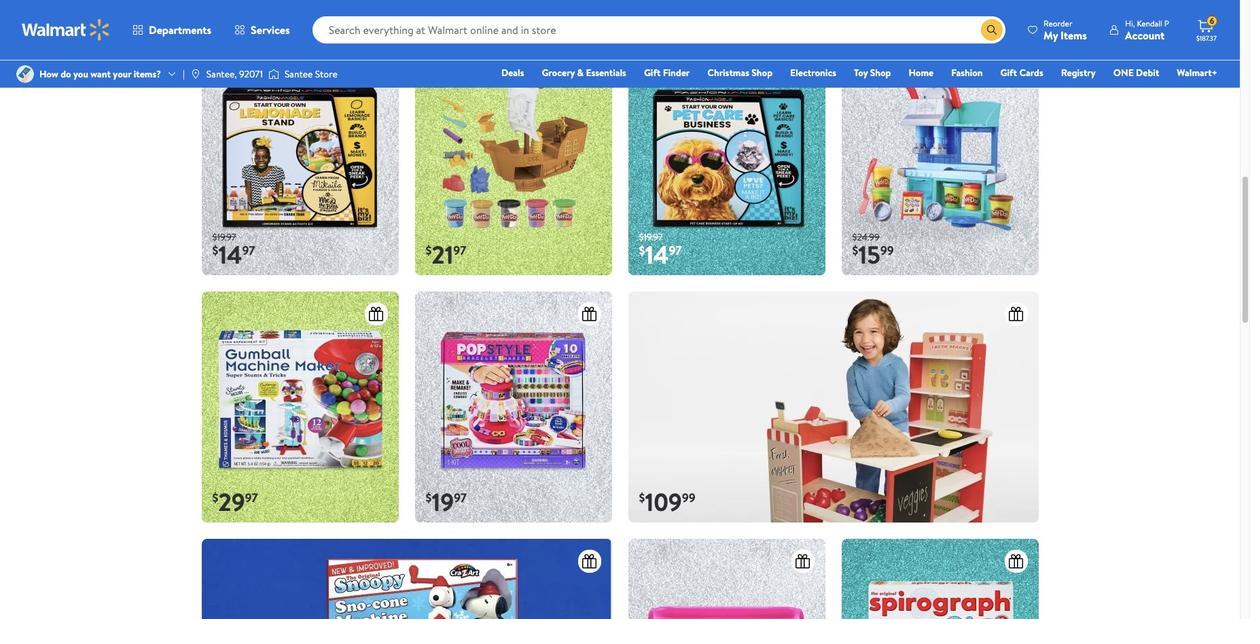 Task type: vqa. For each thing, say whether or not it's contained in the screenshot.
67 corresponding to $ 4 67 $1.20/oz Great Value 100% Arabica Colombian Medium Dark Roast Ground Coffee Pods, 12 Ct
no



Task type: describe. For each thing, give the bounding box(es) containing it.
one debit link
[[1107, 65, 1166, 80]]

home link
[[903, 65, 940, 80]]

$ inside $ 19 97
[[426, 489, 432, 506]]

play-doh kitchen creations busy chef's restaurant play dough set - 5 color (5 piece) image
[[842, 44, 1039, 275]]

items
[[1061, 28, 1087, 42]]

deals
[[501, 66, 524, 80]]

gift for gift cards
[[1001, 66, 1017, 80]]

your
[[113, 67, 131, 81]]

$187.37
[[1197, 33, 1217, 43]]

hi, kendall p account
[[1125, 17, 1169, 42]]

 image for how do you want your items?
[[16, 65, 34, 83]]

do
[[61, 67, 71, 81]]

registry link
[[1055, 65, 1102, 80]]

14 for 15
[[645, 238, 669, 272]]

play-doh pirate adventure ship play dough set - 10 color (5 piece) image
[[415, 44, 612, 275]]

essentials
[[586, 66, 626, 80]]

store
[[315, 67, 338, 81]]

christmas
[[708, 66, 749, 80]]

gift for gift finder
[[644, 66, 661, 80]]

electronics
[[790, 66, 836, 80]]

debit
[[1136, 66, 1159, 80]]

finder
[[663, 66, 690, 80]]

109
[[645, 485, 682, 519]]

my
[[1044, 28, 1058, 42]]

$24.99
[[852, 230, 880, 244]]

gift finder link
[[638, 65, 696, 80]]

grocery & essentials
[[542, 66, 626, 80]]

19
[[432, 485, 454, 519]]

toy
[[854, 66, 868, 80]]

29
[[218, 485, 245, 519]]

97 for 21
[[453, 242, 466, 259]]

gift cards link
[[995, 65, 1050, 80]]

p
[[1165, 17, 1169, 29]]

grocery
[[542, 66, 575, 80]]

Walmart Site-Wide search field
[[312, 16, 1006, 43]]

$19.97 for 15
[[639, 230, 663, 244]]

$ inside the "$ 29 97"
[[212, 489, 218, 506]]

grocery & essentials link
[[536, 65, 633, 80]]

toy shop
[[854, 66, 891, 80]]

electronics link
[[784, 65, 843, 80]]

santee,
[[206, 67, 237, 81]]

santee, 92071
[[206, 67, 263, 81]]

$19.97 $ 14 97 for 21
[[212, 230, 255, 272]]

shop for toy shop
[[870, 66, 891, 80]]

santee
[[285, 67, 313, 81]]

$19.97 for 21
[[212, 230, 236, 244]]

fashion angels it's my biz pet care business kit, creative & educational, multi color, unisex, tween image
[[628, 44, 825, 275]]

97 for 29
[[245, 489, 258, 506]]

santee store
[[285, 67, 338, 81]]

departments button
[[121, 14, 223, 46]]

Search search field
[[312, 16, 1006, 43]]



Task type: locate. For each thing, give the bounding box(es) containing it.
shop for christmas shop
[[752, 66, 773, 80]]

92071
[[239, 67, 263, 81]]

6
[[1210, 15, 1214, 27]]

2 14 from the left
[[645, 238, 669, 272]]

0 horizontal spatial 14
[[218, 238, 242, 272]]

want
[[91, 67, 111, 81]]

1 horizontal spatial $19.97 $ 14 97
[[639, 230, 682, 272]]

97 inside $ 21 97
[[453, 242, 466, 259]]

0 vertical spatial 99
[[880, 242, 894, 259]]

services
[[251, 22, 290, 37]]

 image for santee store
[[268, 67, 279, 81]]

hi,
[[1125, 17, 1135, 29]]

1 horizontal spatial  image
[[268, 67, 279, 81]]

$
[[212, 242, 218, 259], [426, 242, 432, 259], [639, 242, 645, 259], [852, 242, 859, 259], [212, 489, 218, 506], [426, 489, 432, 506], [639, 489, 645, 506]]

99 inside the $ 109 99
[[682, 489, 696, 506]]

15
[[859, 238, 880, 272]]

walmart+ link
[[1171, 65, 1224, 80]]

2 $19.97 from the left
[[639, 230, 663, 244]]

walmart+
[[1177, 66, 1218, 80]]

shop right toy
[[870, 66, 891, 80]]

fashion link
[[945, 65, 989, 80]]

registry
[[1061, 66, 1096, 80]]

14
[[218, 238, 242, 272], [645, 238, 669, 272]]

1 $19.97 $ 14 97 from the left
[[212, 230, 255, 272]]

departments
[[149, 22, 211, 37]]

|
[[183, 67, 185, 81]]

 image
[[16, 65, 34, 83], [268, 67, 279, 81]]

97 inside $ 19 97
[[454, 489, 467, 506]]

one
[[1114, 66, 1134, 80]]

christmas shop link
[[701, 65, 779, 80]]

14 for 21
[[218, 238, 242, 272]]

home
[[909, 66, 934, 80]]

$19.97 $ 14 97
[[212, 230, 255, 272], [639, 230, 682, 272]]

$ inside $ 21 97
[[426, 242, 432, 259]]

account
[[1125, 28, 1165, 42]]

$ 29 97
[[212, 485, 258, 519]]

99 inside $24.99 $ 15 99
[[880, 242, 894, 259]]

1 horizontal spatial 14
[[645, 238, 669, 272]]

shop inside "link"
[[870, 66, 891, 80]]

0 horizontal spatial shop
[[752, 66, 773, 80]]

cool maker popstyle bracelet maker with 170 beads and storage image
[[415, 292, 612, 523]]

2 gift from the left
[[1001, 66, 1017, 80]]

deals link
[[495, 65, 530, 80]]

walmart image
[[22, 19, 110, 41]]

$ 21 97
[[426, 238, 466, 272]]

thames & kosmos gumball machine maker super stunts and tricks science stem toy, children 6-12+ image
[[201, 292, 399, 523]]

1 14 from the left
[[218, 238, 242, 272]]

0 horizontal spatial gift
[[644, 66, 661, 80]]

you
[[73, 67, 88, 81]]

0 horizontal spatial 99
[[682, 489, 696, 506]]

0 horizontal spatial $19.97 $ 14 97
[[212, 230, 255, 272]]

$ inside $24.99 $ 15 99
[[852, 242, 859, 259]]

search icon image
[[987, 24, 998, 35]]

items?
[[134, 67, 161, 81]]

gift left the finder
[[644, 66, 661, 80]]

me & the bees it's my biz lemonade, creative and educational, multi color, unisex image
[[201, 44, 399, 275]]

0 horizontal spatial $19.97
[[212, 230, 236, 244]]

toy shop link
[[848, 65, 897, 80]]

1 vertical spatial 99
[[682, 489, 696, 506]]

kendall
[[1137, 17, 1163, 29]]

97 for 19
[[454, 489, 467, 506]]

1 horizontal spatial shop
[[870, 66, 891, 80]]

services button
[[223, 14, 301, 46]]

shop
[[752, 66, 773, 80], [870, 66, 891, 80]]

one debit
[[1114, 66, 1159, 80]]

cards
[[1020, 66, 1044, 80]]

$19.97 $ 14 97 for 15
[[639, 230, 682, 272]]

fashion
[[951, 66, 983, 80]]

99
[[880, 242, 894, 259], [682, 489, 696, 506]]

$ 19 97
[[426, 485, 467, 519]]

1 gift from the left
[[644, 66, 661, 80]]

gift
[[644, 66, 661, 80], [1001, 66, 1017, 80]]

2 $19.97 $ 14 97 from the left
[[639, 230, 682, 272]]

$ inside the $ 109 99
[[639, 489, 645, 506]]

christmas shop
[[708, 66, 773, 80]]

1 horizontal spatial 99
[[880, 242, 894, 259]]

 image right 92071
[[268, 67, 279, 81]]

1 $19.97 from the left
[[212, 230, 236, 244]]

1 horizontal spatial gift
[[1001, 66, 1017, 80]]

shop right christmas
[[752, 66, 773, 80]]

97 inside the "$ 29 97"
[[245, 489, 258, 506]]

1 horizontal spatial $19.97
[[639, 230, 663, 244]]

gift finder
[[644, 66, 690, 80]]

&
[[577, 66, 584, 80]]

how
[[39, 67, 58, 81]]

$19.97
[[212, 230, 236, 244], [639, 230, 663, 244]]

1 shop from the left
[[752, 66, 773, 80]]

 image left how
[[16, 65, 34, 83]]

2 shop from the left
[[870, 66, 891, 80]]

best choice products kids pretend play grocery store wooden supermarket set w/ chalkboard, cash register - red image
[[628, 292, 1039, 523]]

reorder my items
[[1044, 17, 1087, 42]]

how do you want your items?
[[39, 67, 161, 81]]

0 horizontal spatial  image
[[16, 65, 34, 83]]

 image
[[190, 69, 201, 80]]

reorder
[[1044, 17, 1073, 29]]

97
[[242, 242, 255, 259], [453, 242, 466, 259], [669, 242, 682, 259], [245, 489, 258, 506], [454, 489, 467, 506]]

6 $187.37
[[1197, 15, 1217, 43]]

21
[[432, 238, 453, 272]]

$ 109 99
[[639, 485, 696, 519]]

$24.99 $ 15 99
[[852, 230, 894, 272]]

gift cards
[[1001, 66, 1044, 80]]

gift left cards
[[1001, 66, 1017, 80]]



